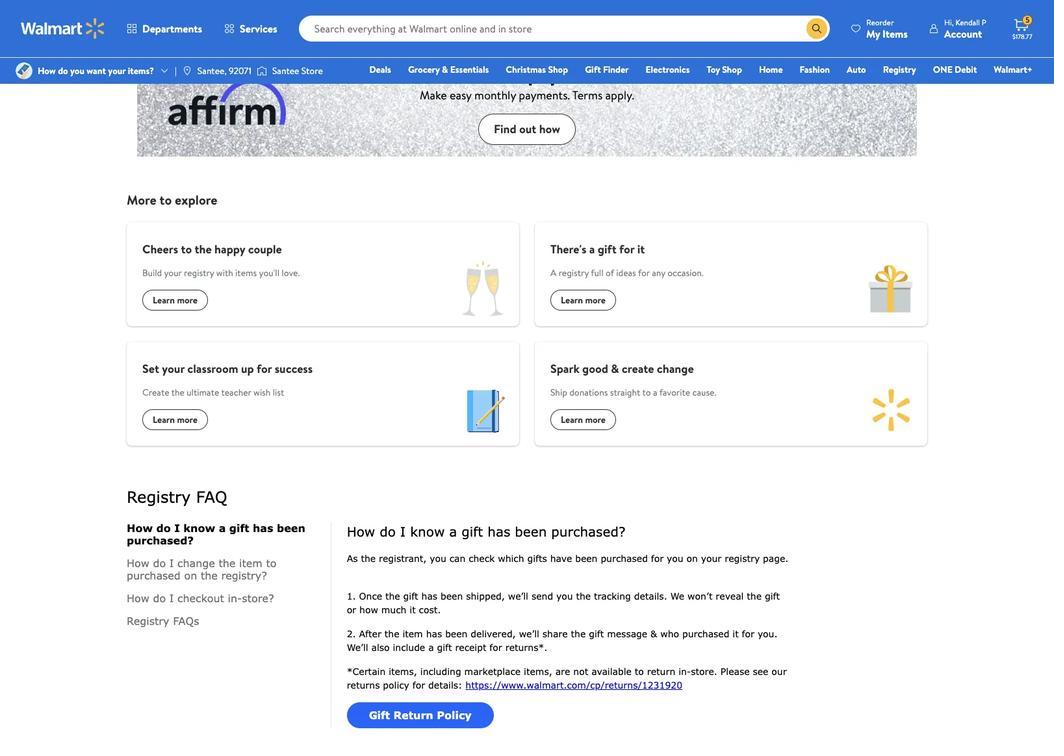 Task type: describe. For each thing, give the bounding box(es) containing it.
occasion.
[[668, 267, 704, 280]]

find
[[494, 121, 516, 137]]

items
[[235, 267, 257, 280]]

classroom
[[187, 361, 238, 377]]

there's a gift for it. a registry full of ideas for any occasion. learn more. image
[[856, 255, 927, 327]]

shop for christmas shop
[[548, 63, 568, 76]]

of
[[606, 267, 614, 280]]

cheers to the happy couple. build your registry with items you'll love. learn more. image
[[448, 255, 519, 327]]

deals
[[369, 63, 391, 76]]

gift
[[598, 241, 617, 258]]

items?
[[128, 64, 154, 77]]

shop now link
[[412, 7, 527, 20]]

learn more for a
[[561, 294, 606, 307]]

hi,
[[944, 17, 954, 28]]

teacher
[[221, 386, 251, 399]]

departments button
[[116, 13, 213, 44]]

do
[[58, 64, 68, 77]]

5
[[1026, 14, 1030, 25]]

5 $178.77
[[1013, 14, 1033, 41]]

one debit
[[933, 63, 977, 76]]

get their gotta-have-it brands at low prices you'll love.
[[127, 7, 340, 20]]

0 vertical spatial a
[[589, 241, 595, 258]]

home
[[759, 63, 783, 76]]

wish
[[254, 386, 271, 399]]

more
[[127, 191, 157, 209]]

create
[[622, 361, 654, 377]]

how
[[539, 121, 560, 137]]

learn more button for to
[[142, 290, 208, 311]]

monthly
[[474, 87, 516, 103]]

0 horizontal spatial the
[[171, 386, 185, 399]]

gift for finder
[[585, 63, 601, 76]]

$178.77
[[1013, 32, 1033, 41]]

toy shop link
[[701, 62, 748, 77]]

gift now, pay later* make easy monthly payments. terms apply.
[[420, 58, 634, 103]]

services button
[[213, 13, 288, 44]]

learn more button for good
[[550, 410, 616, 431]]

services
[[240, 21, 277, 36]]

there's
[[550, 241, 587, 258]]

kendall
[[956, 17, 980, 28]]

santee
[[272, 64, 299, 77]]

donations
[[569, 386, 608, 399]]

there's a gift for it
[[550, 241, 645, 258]]

search icon image
[[812, 23, 822, 34]]

a registry full of ideas for any occasion.
[[550, 267, 704, 280]]

how do you want your items?
[[38, 64, 154, 77]]

spark
[[550, 361, 580, 377]]

registry
[[883, 63, 916, 76]]

reorder
[[866, 17, 894, 28]]

your for build
[[164, 267, 182, 280]]

set your classroom up for success. create the ultimate teacher wish list. learn more. image
[[448, 375, 519, 446]]

walmart image
[[21, 18, 105, 39]]

any
[[652, 267, 665, 280]]

0 horizontal spatial shop
[[489, 7, 509, 20]]

0 vertical spatial your
[[108, 64, 126, 77]]

learn for spark
[[561, 414, 583, 427]]

now,
[[480, 58, 523, 87]]

Walmart Site-Wide search field
[[299, 16, 830, 42]]

reorder my items
[[866, 17, 908, 41]]

gift for now,
[[439, 58, 475, 87]]

auto link
[[841, 62, 872, 77]]

 image for santee store
[[257, 64, 267, 77]]

low
[[257, 7, 271, 20]]

terms
[[572, 87, 603, 103]]

shop for toy shop
[[722, 63, 742, 76]]

fashion
[[800, 63, 830, 76]]

learn for there's
[[561, 294, 583, 307]]

gift finder
[[585, 63, 629, 76]]

easy
[[450, 87, 472, 103]]

their
[[144, 7, 162, 20]]

cause.
[[692, 386, 716, 399]]

have-
[[189, 7, 211, 20]]

explore
[[175, 191, 217, 209]]

more for to
[[177, 294, 198, 307]]

later*
[[564, 58, 615, 87]]

more for a
[[585, 294, 606, 307]]

make
[[420, 87, 447, 103]]

learn more for good
[[561, 414, 606, 427]]

gotta-
[[164, 7, 189, 20]]

debit
[[955, 63, 977, 76]]

want
[[87, 64, 106, 77]]

couple
[[248, 241, 282, 258]]

full
[[591, 267, 604, 280]]

list
[[273, 386, 284, 399]]

santee, 92071
[[197, 64, 251, 77]]

more to explore
[[127, 191, 217, 209]]

cheers to the happy couple
[[142, 241, 282, 258]]

my
[[866, 26, 880, 41]]

ultimate
[[187, 386, 219, 399]]

store
[[301, 64, 323, 77]]



Task type: vqa. For each thing, say whether or not it's contained in the screenshot.
save
no



Task type: locate. For each thing, give the bounding box(es) containing it.
fashion link
[[794, 62, 836, 77]]

&
[[442, 63, 448, 76], [611, 361, 619, 377]]

to for cheers
[[181, 241, 192, 258]]

1 vertical spatial to
[[181, 241, 192, 258]]

0 horizontal spatial for
[[257, 361, 272, 377]]

for
[[619, 241, 635, 258], [638, 267, 650, 280], [257, 361, 272, 377]]

it for for
[[637, 241, 645, 258]]

find out how
[[494, 121, 560, 137]]

learn down ship
[[561, 414, 583, 427]]

a
[[589, 241, 595, 258], [653, 386, 657, 399]]

 image for santee, 92071
[[182, 66, 192, 76]]

learn more down create
[[153, 414, 198, 427]]

ship
[[550, 386, 567, 399]]

2 registry from the left
[[559, 267, 589, 280]]

now
[[511, 7, 527, 20]]

1 horizontal spatial &
[[611, 361, 619, 377]]

ship donations straight to a favorite cause.
[[550, 386, 716, 399]]

to right the more
[[160, 191, 172, 209]]

2 horizontal spatial to
[[642, 386, 651, 399]]

grocery & essentials
[[408, 63, 489, 76]]

registry
[[184, 267, 214, 280], [559, 267, 589, 280]]

account
[[944, 26, 982, 41]]

0 vertical spatial the
[[195, 241, 212, 258]]

cheers
[[142, 241, 178, 258]]

p
[[982, 17, 987, 28]]

learn down "build"
[[153, 294, 175, 307]]

0 horizontal spatial it
[[211, 7, 216, 20]]

christmas shop link
[[500, 62, 574, 77]]

learn more down donations
[[561, 414, 606, 427]]

deals link
[[364, 62, 397, 77]]

1 horizontal spatial to
[[181, 241, 192, 258]]

grocery & essentials link
[[402, 62, 495, 77]]

your right "set"
[[162, 361, 185, 377]]

1 horizontal spatial the
[[195, 241, 212, 258]]

1 registry from the left
[[184, 267, 214, 280]]

home link
[[753, 62, 789, 77]]

build your registry with items you'll love.
[[142, 267, 300, 280]]

with
[[216, 267, 233, 280]]

0 horizontal spatial &
[[442, 63, 448, 76]]

good
[[582, 361, 608, 377]]

 image
[[257, 64, 267, 77], [182, 66, 192, 76]]

pay
[[528, 58, 559, 87]]

the right create
[[171, 386, 185, 399]]

love.
[[321, 7, 340, 20], [282, 267, 300, 280]]

& right good at the right of page
[[611, 361, 619, 377]]

0 horizontal spatial  image
[[182, 66, 192, 76]]

learn more button
[[142, 290, 208, 311], [550, 290, 616, 311], [142, 410, 208, 431], [550, 410, 616, 431]]

build
[[142, 267, 162, 280]]

love. right you'll
[[321, 7, 340, 20]]

0 vertical spatial to
[[160, 191, 172, 209]]

for right the up
[[257, 361, 272, 377]]

2 vertical spatial for
[[257, 361, 272, 377]]

love. right you'll on the left of page
[[282, 267, 300, 280]]

learn more button down "build"
[[142, 290, 208, 311]]

gift inside gift now, pay later* make easy monthly payments. terms apply.
[[439, 58, 475, 87]]

learn
[[153, 294, 175, 307], [561, 294, 583, 307], [153, 414, 175, 427], [561, 414, 583, 427]]

walmart+
[[994, 63, 1033, 76]]

1 horizontal spatial for
[[619, 241, 635, 258]]

payments.
[[519, 87, 570, 103]]

more down build your registry with items you'll love.
[[177, 294, 198, 307]]

 image right 92071
[[257, 64, 267, 77]]

2 vertical spatial to
[[642, 386, 651, 399]]

learn more
[[153, 294, 198, 307], [561, 294, 606, 307], [153, 414, 198, 427], [561, 414, 606, 427]]

learn down there's
[[561, 294, 583, 307]]

a
[[550, 267, 557, 280]]

more down full
[[585, 294, 606, 307]]

learn more down "build"
[[153, 294, 198, 307]]

 image
[[16, 62, 32, 79]]

shop now
[[489, 7, 527, 20]]

learn more button down create
[[142, 410, 208, 431]]

0 vertical spatial love.
[[321, 7, 340, 20]]

0 horizontal spatial to
[[160, 191, 172, 209]]

finder
[[603, 63, 629, 76]]

christmas
[[506, 63, 546, 76]]

0 vertical spatial it
[[211, 7, 216, 20]]

learn for set
[[153, 414, 175, 427]]

your for set
[[162, 361, 185, 377]]

0 horizontal spatial love.
[[282, 267, 300, 280]]

create the ultimate teacher wish list
[[142, 386, 284, 399]]

more down the ultimate
[[177, 414, 198, 427]]

0 vertical spatial &
[[442, 63, 448, 76]]

you
[[70, 64, 84, 77]]

to right straight
[[642, 386, 651, 399]]

1 vertical spatial for
[[638, 267, 650, 280]]

brands
[[219, 7, 245, 20]]

learn more for your
[[153, 414, 198, 427]]

change
[[657, 361, 694, 377]]

0 horizontal spatial a
[[589, 241, 595, 258]]

it for have-
[[211, 7, 216, 20]]

1 horizontal spatial a
[[653, 386, 657, 399]]

get
[[127, 7, 142, 20]]

happy
[[214, 241, 245, 258]]

Search search field
[[299, 16, 830, 42]]

the left the happy
[[195, 241, 212, 258]]

92071
[[229, 64, 251, 77]]

2 horizontal spatial for
[[638, 267, 650, 280]]

1 horizontal spatial  image
[[257, 64, 267, 77]]

1 vertical spatial love.
[[282, 267, 300, 280]]

gift
[[439, 58, 475, 87], [585, 63, 601, 76]]

one debit link
[[927, 62, 983, 77]]

your right want
[[108, 64, 126, 77]]

2 horizontal spatial shop
[[722, 63, 742, 76]]

prices
[[273, 7, 296, 20]]

you'll
[[298, 7, 319, 20]]

registry link
[[877, 62, 922, 77]]

spark good & create change. ship donations straight to a favorite cause. learn more. image
[[856, 375, 927, 446]]

santee,
[[197, 64, 227, 77]]

it left "brands"
[[211, 7, 216, 20]]

grocery
[[408, 63, 440, 76]]

1 vertical spatial &
[[611, 361, 619, 377]]

auto
[[847, 63, 866, 76]]

shop right toy
[[722, 63, 742, 76]]

more down donations
[[585, 414, 606, 427]]

learn more button down full
[[550, 290, 616, 311]]

apply.
[[605, 87, 634, 103]]

learn more button for a
[[550, 290, 616, 311]]

electronics link
[[640, 62, 696, 77]]

1 vertical spatial the
[[171, 386, 185, 399]]

hi, kendall p account
[[944, 17, 987, 41]]

1 horizontal spatial registry
[[559, 267, 589, 280]]

1 vertical spatial a
[[653, 386, 657, 399]]

success
[[275, 361, 313, 377]]

 image right |
[[182, 66, 192, 76]]

santee store
[[272, 64, 323, 77]]

a left favorite on the right bottom
[[653, 386, 657, 399]]

registry right the 'a'
[[559, 267, 589, 280]]

1 vertical spatial it
[[637, 241, 645, 258]]

departments
[[142, 21, 202, 36]]

learn more button down donations
[[550, 410, 616, 431]]

1 horizontal spatial love.
[[321, 7, 340, 20]]

gift now, pay later. make easy monthly payments with affirm. find out how. image
[[137, 46, 917, 158]]

0 horizontal spatial registry
[[184, 267, 214, 280]]

straight
[[610, 386, 640, 399]]

learn more button for your
[[142, 410, 208, 431]]

|
[[175, 64, 177, 77]]

learn more down full
[[561, 294, 606, 307]]

2 vertical spatial your
[[162, 361, 185, 377]]

learn for cheers
[[153, 294, 175, 307]]

items
[[883, 26, 908, 41]]

& right grocery on the left top of page
[[442, 63, 448, 76]]

the
[[195, 241, 212, 258], [171, 386, 185, 399]]

1 horizontal spatial gift
[[585, 63, 601, 76]]

for right gift
[[619, 241, 635, 258]]

to
[[160, 191, 172, 209], [181, 241, 192, 258], [642, 386, 651, 399]]

find out how link
[[478, 114, 576, 145]]

more for good
[[585, 414, 606, 427]]

a left gift
[[589, 241, 595, 258]]

to for more
[[160, 191, 172, 209]]

1 horizontal spatial it
[[637, 241, 645, 258]]

learn more for to
[[153, 294, 198, 307]]

at
[[247, 7, 255, 20]]

1 horizontal spatial shop
[[548, 63, 568, 76]]

shop left "now"
[[489, 7, 509, 20]]

0 horizontal spatial gift
[[439, 58, 475, 87]]

1 vertical spatial your
[[164, 267, 182, 280]]

electronics
[[646, 63, 690, 76]]

set your classroom up for success
[[142, 361, 313, 377]]

to right cheers at the top of the page
[[181, 241, 192, 258]]

it up the 'a registry full of ideas for any occasion.'
[[637, 241, 645, 258]]

your right "build"
[[164, 267, 182, 280]]

more for your
[[177, 414, 198, 427]]

up
[[241, 361, 254, 377]]

for left 'any' at top right
[[638, 267, 650, 280]]

learn down create
[[153, 414, 175, 427]]

shop up 'payments.'
[[548, 63, 568, 76]]

registry left with at the top left
[[184, 267, 214, 280]]

favorite
[[659, 386, 690, 399]]

gift finder link
[[579, 62, 635, 77]]

ideas
[[616, 267, 636, 280]]

0 vertical spatial for
[[619, 241, 635, 258]]

you'll
[[259, 267, 279, 280]]

toy
[[707, 63, 720, 76]]



